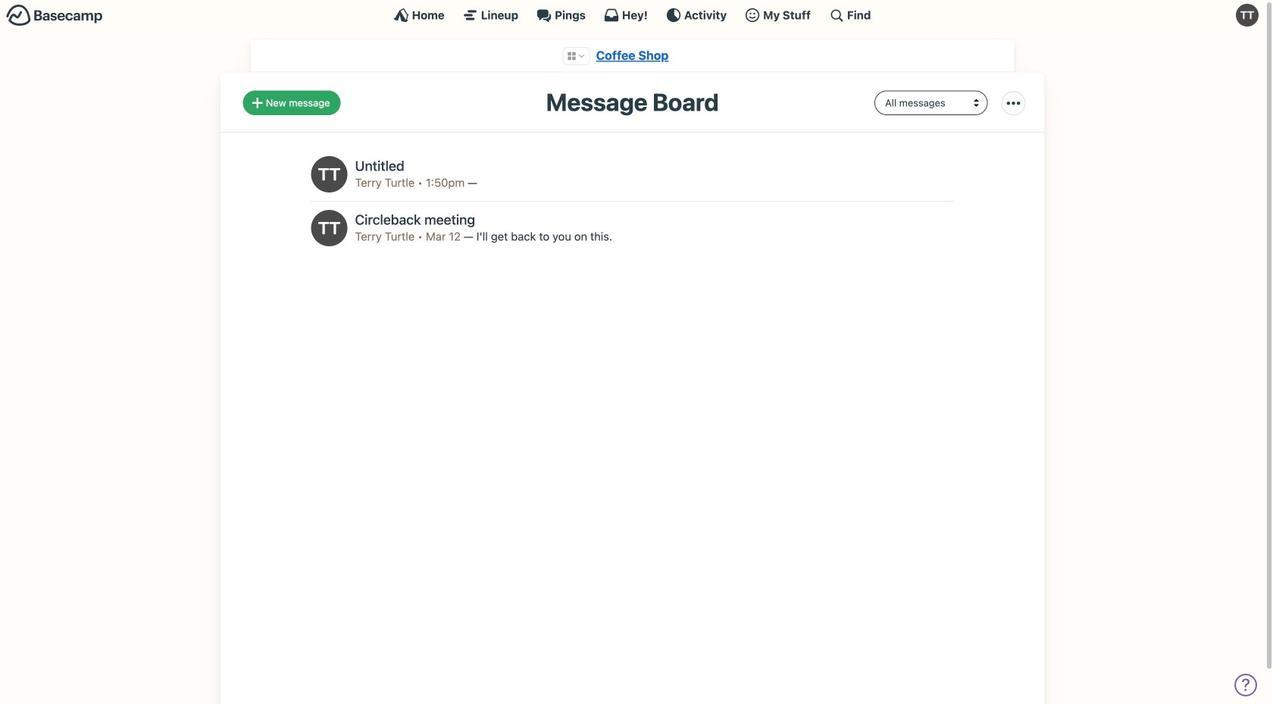 Task type: vqa. For each thing, say whether or not it's contained in the screenshot.
"a"
no



Task type: locate. For each thing, give the bounding box(es) containing it.
0 vertical spatial terry turtle image
[[1237, 4, 1260, 27]]

terry turtle image
[[1237, 4, 1260, 27], [311, 156, 348, 192], [311, 210, 348, 246]]

terry turtle image inside main element
[[1237, 4, 1260, 27]]

switch accounts image
[[6, 4, 103, 27]]

1 vertical spatial terry turtle image
[[311, 156, 348, 192]]

1:50pm element
[[426, 176, 465, 189]]

2 vertical spatial terry turtle image
[[311, 210, 348, 246]]



Task type: describe. For each thing, give the bounding box(es) containing it.
keyboard shortcut: ⌘ + / image
[[829, 8, 845, 23]]

main element
[[0, 0, 1266, 30]]

terry turtle image for mar 12 element
[[311, 210, 348, 246]]

terry turtle image for the 1:50pm element
[[311, 156, 348, 192]]

mar 12 element
[[426, 230, 461, 243]]



